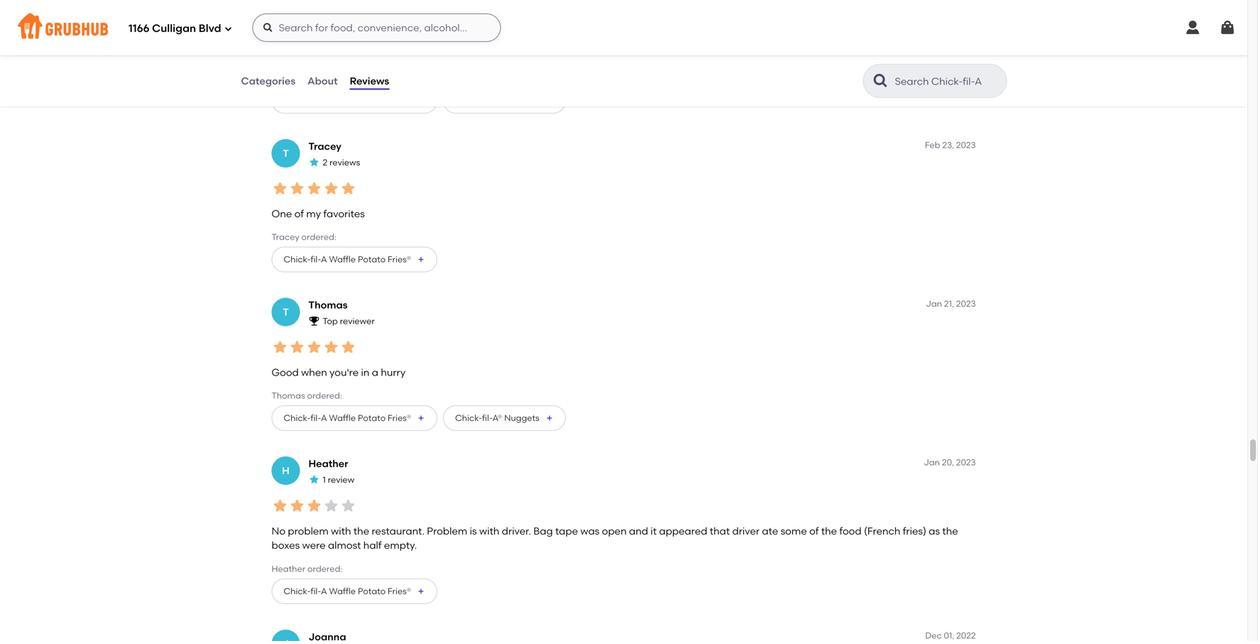 Task type: locate. For each thing, give the bounding box(es) containing it.
fries® for 3rd chick-fil-a waffle potato fries® button from the top
[[388, 413, 411, 423]]

good
[[272, 366, 299, 378]]

it
[[651, 525, 657, 537]]

heather up 1
[[308, 458, 348, 470]]

2023
[[956, 140, 976, 150], [956, 299, 976, 309], [956, 457, 976, 468]]

deluxe
[[356, 49, 388, 61]]

2022
[[956, 630, 976, 641]]

heather down the boxes
[[272, 564, 305, 574]]

0 vertical spatial of
[[294, 208, 304, 220]]

1 horizontal spatial tracey
[[308, 140, 341, 152]]

4 potato from the top
[[358, 586, 386, 596]]

ordered: for with
[[307, 564, 342, 574]]

chick-fil-a waffle potato fries® button
[[272, 88, 437, 114], [272, 247, 437, 272], [272, 405, 437, 431], [272, 578, 437, 604]]

a
[[321, 96, 327, 106], [321, 254, 327, 264], [321, 413, 327, 423], [321, 586, 327, 596]]

0 vertical spatial 2023
[[956, 140, 976, 150]]

ordered: for my
[[301, 232, 336, 242]]

appeared
[[659, 525, 707, 537]]

0 vertical spatial a
[[348, 49, 354, 61]]

plus icon image
[[417, 255, 425, 264], [417, 414, 425, 422], [545, 414, 554, 422], [417, 587, 425, 596]]

ordered: down the "were"
[[307, 564, 342, 574]]

4 chick-fil-a waffle potato fries® from the top
[[284, 586, 411, 596]]

1 vertical spatial t
[[283, 306, 289, 318]]

tracey
[[308, 140, 341, 152], [272, 232, 299, 242]]

of
[[294, 208, 304, 220], [809, 525, 819, 537]]

h
[[282, 465, 290, 477]]

0 horizontal spatial the
[[353, 525, 369, 537]]

1 horizontal spatial the
[[821, 525, 837, 537]]

ordered: for not
[[306, 73, 341, 84]]

empty.
[[384, 539, 417, 551]]

3 waffle from the top
[[329, 413, 356, 423]]

no problem with the restaurant. problem is with driver.   bag tape was open and it appeared that driver ate some of the food (french fries) as the boxes were almost half empty.
[[272, 525, 958, 551]]

2 chick-fil-a waffle potato fries® from the top
[[284, 254, 411, 264]]

restaurant.
[[372, 525, 425, 537]]

reviewer
[[340, 316, 375, 326]]

jan for good when you're in a hurry
[[926, 299, 942, 309]]

tamara
[[272, 73, 304, 84]]

1 horizontal spatial thomas
[[308, 299, 348, 311]]

0 horizontal spatial thomas
[[272, 391, 305, 401]]

2 nuggets from the top
[[504, 413, 539, 423]]

potato for 2nd chick-fil-a waffle potato fries® button from the top
[[358, 254, 386, 264]]

thomas down "good"
[[272, 391, 305, 401]]

no
[[272, 525, 285, 537]]

3 fries® from the top
[[388, 413, 411, 423]]

nuggets
[[504, 96, 539, 106], [504, 413, 539, 423]]

top reviewer
[[323, 316, 375, 326]]

boxes
[[272, 539, 300, 551]]

waffle down the tracey ordered:
[[329, 254, 356, 264]]

2 vertical spatial 2023
[[956, 457, 976, 468]]

23,
[[942, 140, 954, 150]]

potato down in
[[358, 413, 386, 423]]

2023 right 21,
[[956, 299, 976, 309]]

potato for 3rd chick-fil-a waffle potato fries® button from the top
[[358, 413, 386, 423]]

driver.
[[502, 525, 531, 537]]

chick-fil-a waffle potato fries® down favorites
[[284, 254, 411, 264]]

star icon image
[[272, 21, 289, 38], [289, 21, 306, 38], [306, 21, 323, 38], [323, 21, 340, 38], [340, 21, 357, 38], [308, 156, 320, 168], [272, 180, 289, 197], [289, 180, 306, 197], [306, 180, 323, 197], [323, 180, 340, 197], [340, 180, 357, 197], [272, 339, 289, 356], [289, 339, 306, 356], [306, 339, 323, 356], [323, 339, 340, 356], [340, 339, 357, 356], [308, 474, 320, 485], [272, 497, 289, 514], [289, 497, 306, 514], [306, 497, 323, 514], [323, 497, 340, 514], [340, 497, 357, 514]]

of left my
[[294, 208, 304, 220]]

1 chick-fil-a® nuggets button from the top
[[443, 88, 566, 114]]

chick-fil-a waffle potato fries® button down favorites
[[272, 247, 437, 272]]

a down heather ordered:
[[321, 586, 327, 596]]

ordered:
[[306, 73, 341, 84], [301, 232, 336, 242], [307, 391, 342, 401], [307, 564, 342, 574]]

driver
[[732, 525, 760, 537]]

2 chick-fil-a® nuggets button from the top
[[443, 405, 566, 431]]

(french
[[864, 525, 900, 537]]

with right is
[[479, 525, 499, 537]]

feb
[[925, 140, 940, 150]]

1 fries® from the top
[[388, 96, 411, 106]]

open
[[602, 525, 627, 537]]

tracey down the one
[[272, 232, 299, 242]]

with
[[331, 525, 351, 537], [479, 525, 499, 537]]

waffle for 2nd chick-fil-a waffle potato fries® button from the top
[[329, 254, 356, 264]]

a down the tracey ordered:
[[321, 254, 327, 264]]

01,
[[944, 630, 954, 641]]

1 horizontal spatial with
[[479, 525, 499, 537]]

2
[[323, 157, 327, 168]]

1 nuggets from the top
[[504, 96, 539, 106]]

1 vertical spatial heather
[[272, 564, 305, 574]]

1166
[[129, 22, 150, 35]]

1 chick-fil-a® nuggets from the top
[[455, 96, 539, 106]]

heather
[[308, 458, 348, 470], [272, 564, 305, 574]]

1 vertical spatial tracey
[[272, 232, 299, 242]]

ordered: down fries,
[[306, 73, 341, 84]]

dec
[[925, 630, 942, 641]]

1 t from the top
[[283, 147, 289, 159]]

0 vertical spatial chick-fil-a® nuggets
[[455, 96, 539, 106]]

was
[[580, 525, 599, 537]]

chick-fil-a waffle potato fries® down reviews
[[284, 96, 411, 106]]

waffle down thomas ordered:
[[329, 413, 356, 423]]

jan for no problem with the restaurant. problem is with driver.   bag tape was open and it appeared that driver ate some of the food (french fries) as the boxes were almost half empty.
[[924, 457, 940, 468]]

thomas up top
[[308, 299, 348, 311]]

the right as
[[942, 525, 958, 537]]

t
[[283, 147, 289, 159], [283, 306, 289, 318]]

1 vertical spatial of
[[809, 525, 819, 537]]

1 vertical spatial a®
[[492, 413, 502, 423]]

in
[[361, 366, 369, 378]]

1 chick-fil-a waffle potato fries® button from the top
[[272, 88, 437, 114]]

fries,
[[304, 49, 327, 61]]

jan 21, 2023
[[926, 299, 976, 309]]

1 vertical spatial chick-fil-a® nuggets
[[455, 413, 539, 423]]

0 horizontal spatial a
[[348, 49, 354, 61]]

waffle
[[329, 96, 356, 106], [329, 254, 356, 264], [329, 413, 356, 423], [329, 586, 356, 596]]

1 vertical spatial chick-fil-a® nuggets button
[[443, 405, 566, 431]]

waffle down 'about'
[[329, 96, 356, 106]]

potato
[[358, 96, 386, 106], [358, 254, 386, 264], [358, 413, 386, 423], [358, 586, 386, 596]]

the up half
[[353, 525, 369, 537]]

jan
[[926, 299, 942, 309], [924, 457, 940, 468]]

2 waffle from the top
[[329, 254, 356, 264]]

a
[[348, 49, 354, 61], [372, 366, 378, 378]]

chick-fil-a® nuggets
[[455, 96, 539, 106], [455, 413, 539, 423]]

a down thomas ordered:
[[321, 413, 327, 423]]

were
[[302, 539, 326, 551]]

plus icon image for fourth chick-fil-a waffle potato fries® button from the top of the page
[[417, 587, 425, 596]]

hurry
[[381, 366, 406, 378]]

3 a from the top
[[321, 413, 327, 423]]

2023 right 23,
[[956, 140, 976, 150]]

chick-fil-a waffle potato fries® down almost
[[284, 586, 411, 596]]

as
[[929, 525, 940, 537]]

1 vertical spatial a
[[372, 366, 378, 378]]

2023 right 20,
[[956, 457, 976, 468]]

a right in
[[372, 366, 378, 378]]

chick-fil-a waffle potato fries® button down almost
[[272, 578, 437, 604]]

1 with from the left
[[331, 525, 351, 537]]

a®
[[492, 96, 502, 106], [492, 413, 502, 423]]

1 vertical spatial 2023
[[956, 299, 976, 309]]

2 fries® from the top
[[388, 254, 411, 264]]

4 fries® from the top
[[388, 586, 411, 596]]

ate
[[762, 525, 778, 537]]

jan left 20,
[[924, 457, 940, 468]]

fries®
[[388, 96, 411, 106], [388, 254, 411, 264], [388, 413, 411, 423], [388, 586, 411, 596]]

3 potato from the top
[[358, 413, 386, 423]]

potato down half
[[358, 586, 386, 596]]

you're
[[330, 366, 359, 378]]

the left food
[[821, 525, 837, 537]]

2023 for problem
[[956, 457, 976, 468]]

1 vertical spatial jan
[[924, 457, 940, 468]]

tape
[[555, 525, 578, 537]]

a down 'about'
[[321, 96, 327, 106]]

3 2023 from the top
[[956, 457, 976, 468]]

review
[[328, 475, 354, 485]]

0 vertical spatial t
[[283, 147, 289, 159]]

2 horizontal spatial the
[[942, 525, 958, 537]]

a for 3rd chick-fil-a waffle potato fries® button from the top
[[321, 413, 327, 423]]

t left 2
[[283, 147, 289, 159]]

a for 2nd chick-fil-a waffle potato fries® button from the top
[[321, 254, 327, 264]]

1 a® from the top
[[492, 96, 502, 106]]

about button
[[307, 55, 338, 106]]

ordered: for you're
[[307, 391, 342, 401]]

fil-
[[311, 96, 321, 106], [482, 96, 492, 106], [311, 254, 321, 264], [311, 413, 321, 423], [482, 413, 492, 423], [311, 586, 321, 596]]

0 horizontal spatial heather
[[272, 564, 305, 574]]

tracey up 2
[[308, 140, 341, 152]]

blvd
[[199, 22, 221, 35]]

4 waffle from the top
[[329, 586, 356, 596]]

1 horizontal spatial of
[[809, 525, 819, 537]]

0 vertical spatial nuggets
[[504, 96, 539, 106]]

0 horizontal spatial with
[[331, 525, 351, 537]]

chick-
[[284, 96, 311, 106], [455, 96, 482, 106], [284, 254, 311, 264], [284, 413, 311, 423], [455, 413, 482, 423], [284, 586, 311, 596]]

0 vertical spatial chick-fil-a® nuggets button
[[443, 88, 566, 114]]

2 potato from the top
[[358, 254, 386, 264]]

one
[[272, 208, 292, 220]]

0 vertical spatial tracey
[[308, 140, 341, 152]]

1 vertical spatial thomas
[[272, 391, 305, 401]]

heather for heather ordered:
[[272, 564, 305, 574]]

0 vertical spatial jan
[[926, 299, 942, 309]]

0 vertical spatial a®
[[492, 96, 502, 106]]

with up almost
[[331, 525, 351, 537]]

t for tracey
[[283, 147, 289, 159]]

1 vertical spatial nuggets
[[504, 413, 539, 423]]

feb 23, 2023
[[925, 140, 976, 150]]

1 review
[[323, 475, 354, 485]]

potato down favorites
[[358, 254, 386, 264]]

4 a from the top
[[321, 586, 327, 596]]

chick-fil-a® nuggets button
[[443, 88, 566, 114], [443, 405, 566, 431]]

3 chick-fil-a waffle potato fries® from the top
[[284, 413, 411, 423]]

chick-fil-a waffle potato fries® button down reviews
[[272, 88, 437, 114]]

thomas
[[308, 299, 348, 311], [272, 391, 305, 401]]

tamara ordered:
[[272, 73, 341, 84]]

chick-fil-a waffle potato fries® button down you're
[[272, 405, 437, 431]]

1 horizontal spatial heather
[[308, 458, 348, 470]]

t left the trophy icon
[[283, 306, 289, 318]]

ordered: down one of my favorites
[[301, 232, 336, 242]]

0 vertical spatial thomas
[[308, 299, 348, 311]]

chick-fil-a waffle potato fries®
[[284, 96, 411, 106], [284, 254, 411, 264], [284, 413, 411, 423], [284, 586, 411, 596]]

2 a® from the top
[[492, 413, 502, 423]]

2 t from the top
[[283, 306, 289, 318]]

almost
[[328, 539, 361, 551]]

about
[[308, 75, 338, 87]]

2 reviews
[[323, 157, 360, 168]]

not
[[329, 49, 345, 61]]

tracey ordered:
[[272, 232, 336, 242]]

sandwich
[[391, 49, 437, 61]]

21,
[[944, 299, 954, 309]]

0 horizontal spatial of
[[294, 208, 304, 220]]

reviews
[[329, 157, 360, 168]]

plus icon image for 3rd chick-fil-a waffle potato fries® button from the top
[[417, 414, 425, 422]]

0 horizontal spatial tracey
[[272, 232, 299, 242]]

waffle down heather ordered:
[[329, 586, 356, 596]]

chick-fil-a waffle potato fries® down you're
[[284, 413, 411, 423]]

a right not
[[348, 49, 354, 61]]

potato down reviews
[[358, 96, 386, 106]]

svg image
[[1184, 19, 1201, 36], [1219, 19, 1236, 36], [262, 22, 274, 33], [224, 24, 233, 33]]

the
[[353, 525, 369, 537], [821, 525, 837, 537], [942, 525, 958, 537]]

1 chick-fil-a waffle potato fries® from the top
[[284, 96, 411, 106]]

culligan
[[152, 22, 196, 35]]

0 vertical spatial heather
[[308, 458, 348, 470]]

and
[[629, 525, 648, 537]]

of right 'some'
[[809, 525, 819, 537]]

ordered: down when
[[307, 391, 342, 401]]

2 a from the top
[[321, 254, 327, 264]]

2 2023 from the top
[[956, 299, 976, 309]]

jan left 21,
[[926, 299, 942, 309]]



Task type: vqa. For each thing, say whether or not it's contained in the screenshot.
2nd The Chick-Fil-A® Nuggets from the top
yes



Task type: describe. For each thing, give the bounding box(es) containing it.
Search for food, convenience, alcohol... search field
[[252, 13, 501, 42]]

2023 for hurry
[[956, 299, 976, 309]]

food
[[839, 525, 862, 537]]

3 chick-fil-a waffle potato fries® button from the top
[[272, 405, 437, 431]]

1
[[323, 475, 326, 485]]

bag
[[533, 525, 553, 537]]

top
[[323, 316, 338, 326]]

problem
[[427, 525, 467, 537]]

half
[[363, 539, 382, 551]]

1166 culligan blvd
[[129, 22, 221, 35]]

soggy fries, not a deluxe sandwich
[[272, 49, 437, 61]]

reviews
[[350, 75, 389, 87]]

1 horizontal spatial a
[[372, 366, 378, 378]]

main navigation navigation
[[0, 0, 1247, 55]]

a for fourth chick-fil-a waffle potato fries® button from the top of the page
[[321, 586, 327, 596]]

dec 01, 2022
[[925, 630, 976, 641]]

thomas ordered:
[[272, 391, 342, 401]]

one of my favorites
[[272, 208, 365, 220]]

soggy
[[272, 49, 302, 61]]

categories button
[[240, 55, 296, 106]]

that
[[710, 525, 730, 537]]

of inside no problem with the restaurant. problem is with driver.   bag tape was open and it appeared that driver ate some of the food (french fries) as the boxes were almost half empty.
[[809, 525, 819, 537]]

Search Chick-fil-A search field
[[893, 75, 1002, 88]]

problem
[[288, 525, 329, 537]]

trophy icon image
[[308, 315, 320, 326]]

is
[[470, 525, 477, 537]]

search icon image
[[872, 72, 889, 89]]

3 the from the left
[[942, 525, 958, 537]]

2 the from the left
[[821, 525, 837, 537]]

categories
[[241, 75, 295, 87]]

thomas for thomas
[[308, 299, 348, 311]]

1 a from the top
[[321, 96, 327, 106]]

potato for fourth chick-fil-a waffle potato fries® button from the top of the page
[[358, 586, 386, 596]]

waffle for fourth chick-fil-a waffle potato fries® button from the top of the page
[[329, 586, 356, 596]]

2 chick-fil-a waffle potato fries® button from the top
[[272, 247, 437, 272]]

1 the from the left
[[353, 525, 369, 537]]

plus icon image for 2nd chick-fil-a waffle potato fries® button from the top
[[417, 255, 425, 264]]

chick-fil-a waffle potato fries® for fourth chick-fil-a waffle potato fries® button from the top of the page
[[284, 586, 411, 596]]

1 potato from the top
[[358, 96, 386, 106]]

my
[[306, 208, 321, 220]]

1 waffle from the top
[[329, 96, 356, 106]]

4 chick-fil-a waffle potato fries® button from the top
[[272, 578, 437, 604]]

favorites
[[323, 208, 365, 220]]

chick-fil-a® nuggets button for soggy fries, not a deluxe sandwich
[[443, 88, 566, 114]]

heather for heather
[[308, 458, 348, 470]]

1 2023 from the top
[[956, 140, 976, 150]]

20,
[[942, 457, 954, 468]]

some
[[781, 525, 807, 537]]

when
[[301, 366, 327, 378]]

chick-fil-a® nuggets button for good when you're in a hurry
[[443, 405, 566, 431]]

t for thomas
[[283, 306, 289, 318]]

fries® for 2nd chick-fil-a waffle potato fries® button from the top
[[388, 254, 411, 264]]

heather ordered:
[[272, 564, 342, 574]]

2 chick-fil-a® nuggets from the top
[[455, 413, 539, 423]]

good when you're in a hurry
[[272, 366, 406, 378]]

waffle for 3rd chick-fil-a waffle potato fries® button from the top
[[329, 413, 356, 423]]

thomas for thomas ordered:
[[272, 391, 305, 401]]

reviews button
[[349, 55, 390, 106]]

chick-fil-a waffle potato fries® for 2nd chick-fil-a waffle potato fries® button from the top
[[284, 254, 411, 264]]

jan 20, 2023
[[924, 457, 976, 468]]

2 with from the left
[[479, 525, 499, 537]]

fries® for fourth chick-fil-a waffle potato fries® button from the top of the page
[[388, 586, 411, 596]]

tracey for tracey
[[308, 140, 341, 152]]

chick-fil-a waffle potato fries® for 3rd chick-fil-a waffle potato fries® button from the top
[[284, 413, 411, 423]]

fries)
[[903, 525, 926, 537]]

tracey for tracey ordered:
[[272, 232, 299, 242]]



